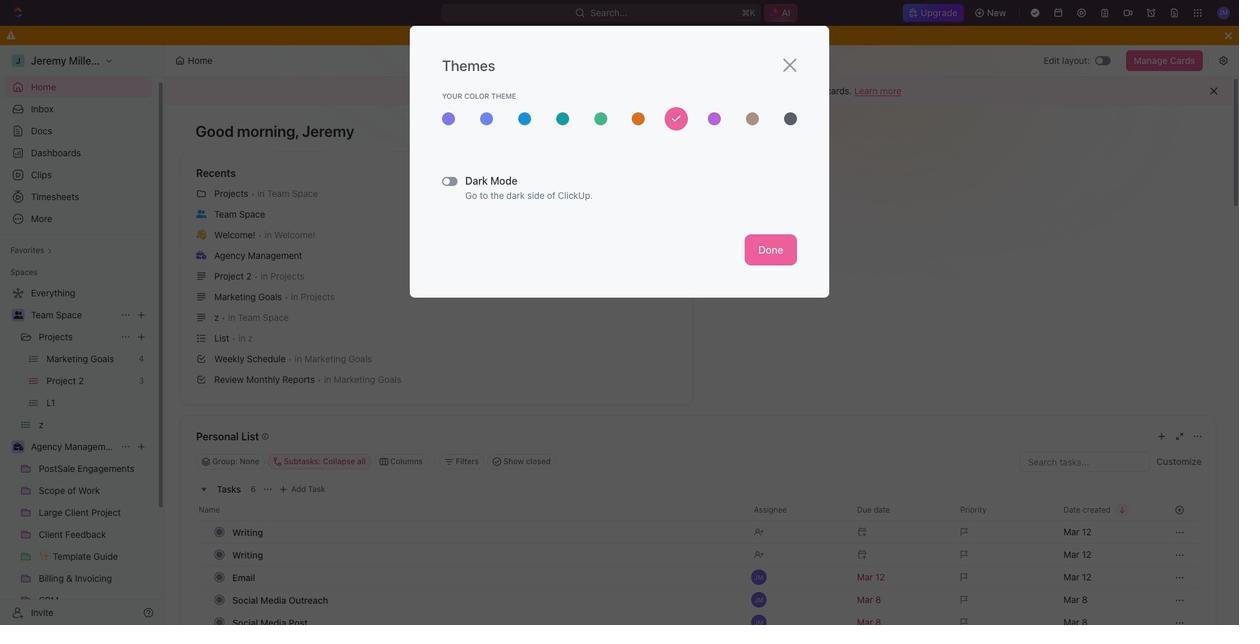 Task type: locate. For each thing, give the bounding box(es) containing it.
alert
[[165, 77, 1233, 105]]

business time image
[[196, 251, 207, 259]]

Search tasks... text field
[[1021, 452, 1150, 471]]

dialog
[[410, 26, 830, 298]]

user group image
[[13, 311, 23, 319]]

sidebar navigation
[[0, 45, 165, 625]]

tree
[[5, 283, 152, 625]]



Task type: vqa. For each thing, say whether or not it's contained in the screenshot.
Search tasks... text box
yes



Task type: describe. For each thing, give the bounding box(es) containing it.
tree inside the sidebar 'navigation'
[[5, 283, 152, 625]]

business time image
[[13, 443, 23, 451]]

user group image
[[196, 210, 207, 218]]



